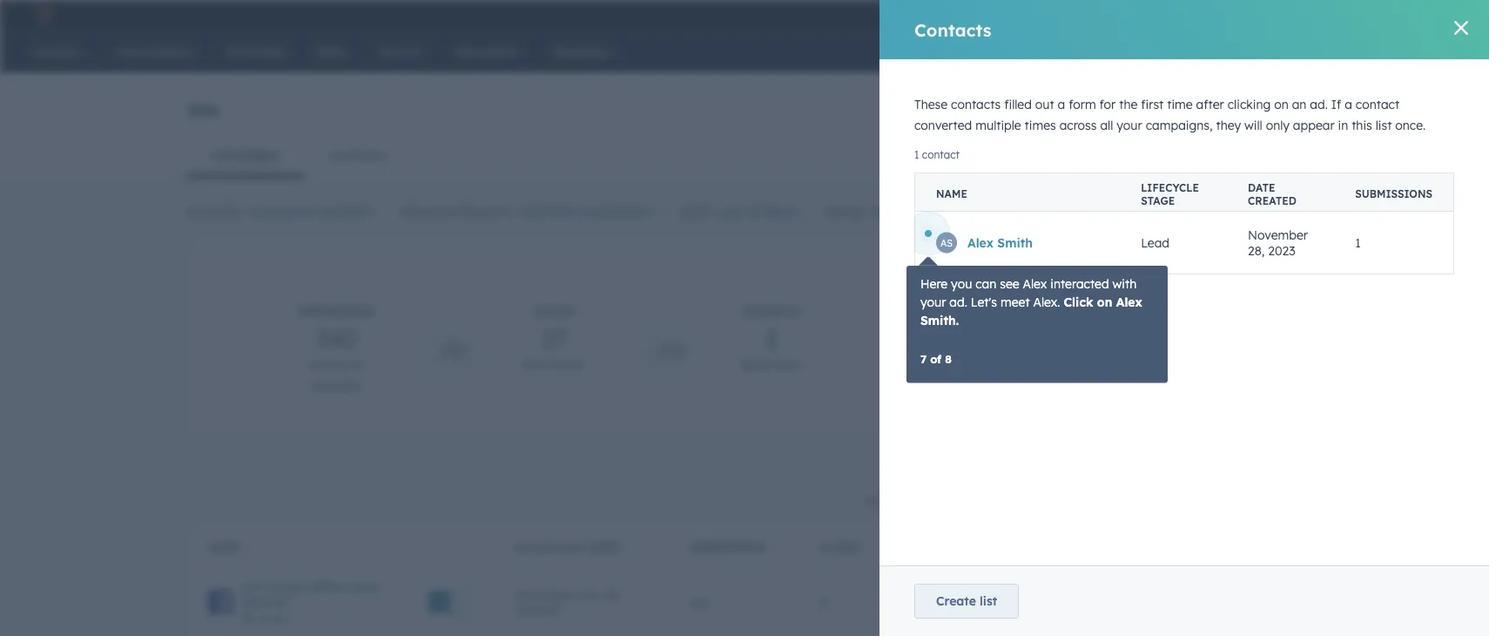 Task type: locate. For each thing, give the bounding box(es) containing it.
0 horizontal spatial create
[[937, 593, 977, 609]]

1 vertical spatial active
[[260, 612, 290, 625]]

0 horizontal spatial list
[[980, 593, 998, 609]]

account up ice cream u.s. ad account
[[533, 540, 586, 553]]

menu
[[1186, 0, 1469, 28]]

cream for account
[[537, 587, 575, 602]]

1 horizontal spatial create
[[994, 102, 1034, 117]]

1 vertical spatial impressions
[[689, 540, 765, 553]]

apple
[[1411, 7, 1441, 21]]

amount spent
[[1015, 301, 1101, 314]]

press to sort. element up gen
[[245, 540, 251, 554]]

cream left offer
[[267, 579, 307, 594]]

1 horizontal spatial active
[[871, 204, 909, 219]]

form
[[1069, 97, 1097, 112], [550, 204, 579, 219]]

status:
[[825, 204, 864, 219]]

press to sort. image for impressions
[[770, 540, 777, 552]]

ad. down you
[[950, 294, 968, 309]]

0 vertical spatial 342
[[316, 323, 357, 353]]

reports:
[[464, 204, 512, 219]]

ice down name button
[[243, 579, 263, 594]]

27 down clicks button
[[819, 595, 832, 610]]

2 each from the left
[[775, 357, 803, 372]]

Search search field
[[998, 484, 1303, 519]]

ad up ice cream u.s. ad account
[[515, 540, 530, 553]]

clicks button
[[798, 526, 891, 565]]

press to sort. element right ad account name
[[625, 540, 632, 554]]

3 accounts selected
[[250, 204, 370, 219]]

2 horizontal spatial ad
[[604, 587, 620, 602]]

on right click
[[1098, 294, 1113, 309]]

on inside these contacts filled out a form for the first time after clicking on an ad. if a contact converted multiple times across all your campaigns, they will only appear in this list once.
[[1275, 97, 1289, 112]]

1 horizontal spatial all
[[1101, 118, 1114, 133]]

press to sort. image for clicks
[[864, 540, 870, 552]]

alex smith button
[[968, 235, 1033, 250]]

ad right u.s.
[[604, 587, 620, 602]]

active down gen
[[260, 612, 290, 625]]

ads
[[187, 98, 219, 120]]

press to sort. element for ad account name
[[625, 540, 632, 554]]

2 a from the left
[[1345, 97, 1353, 112]]

export button
[[1219, 194, 1303, 229]]

clicks inside the clicks 27 $0.13 each
[[534, 305, 575, 318]]

cream left u.s.
[[537, 587, 575, 602]]

1 button
[[766, 323, 779, 353], [912, 595, 919, 610]]

alex inside here you can see alex interacted with your ad. let's meet alex.
[[1023, 276, 1048, 291]]

time
[[1168, 97, 1193, 112]]

press to sort. element for clicks
[[864, 540, 870, 554]]

0 horizontal spatial lead
[[346, 579, 376, 594]]

1 vertical spatial clicks
[[819, 540, 859, 553]]

ad inside ice cream u.s. ad account
[[604, 587, 620, 602]]

1 button left create list
[[912, 595, 919, 610]]

contacts for contacts 1 $3.56 each
[[744, 305, 801, 318]]

press to sort. image inside ad account name button
[[625, 540, 632, 552]]

hubspot image
[[31, 3, 52, 24]]

0 vertical spatial your
[[1117, 118, 1143, 133]]

meet
[[1001, 294, 1030, 309]]

create inside contacts dialog
[[937, 593, 977, 609]]

name button
[[187, 526, 407, 565]]

each right $0.13
[[557, 357, 585, 372]]

a right if
[[1345, 97, 1353, 112]]

2 horizontal spatial create
[[1147, 102, 1187, 117]]

0 horizontal spatial on
[[1098, 294, 1113, 309]]

0 horizontal spatial impressions
[[298, 305, 375, 318]]

1 vertical spatial on
[[1098, 294, 1113, 309]]

date created
[[1249, 181, 1297, 207]]

campaigns
[[212, 147, 280, 162]]

navigation
[[187, 134, 1303, 177]]

lead inside the 'ice cream offer lead gen ad'
[[346, 579, 376, 594]]

ice inside the 'ice cream offer lead gen ad'
[[243, 579, 263, 594]]

1 horizontal spatial each
[[775, 357, 803, 372]]

1 horizontal spatial ice
[[515, 587, 534, 602]]

0 vertical spatial clicks
[[534, 305, 575, 318]]

0 horizontal spatial a
[[1058, 97, 1066, 112]]

0 horizontal spatial alex
[[968, 235, 994, 250]]

alex smith
[[968, 235, 1033, 250]]

0 horizontal spatial contacts
[[744, 305, 801, 318]]

each for 27
[[557, 357, 585, 372]]

let's
[[971, 294, 998, 309]]

0 vertical spatial active
[[871, 204, 909, 219]]

1 horizontal spatial form
[[1069, 97, 1097, 112]]

manage columns button
[[854, 484, 998, 519]]

once.
[[1396, 118, 1426, 133]]

appear
[[1294, 118, 1335, 133]]

0 vertical spatial lead
[[1141, 235, 1170, 250]]

press to sort. image inside impressions button
[[770, 540, 777, 552]]

0 vertical spatial ad.
[[1311, 97, 1329, 112]]

27 up $0.13
[[541, 323, 567, 353]]

here
[[921, 276, 948, 291]]

list inside these contacts filled out a form for the first time after clicking on an ad. if a contact converted multiple times across all your campaigns, they will only appear in this list once.
[[1376, 118, 1393, 133]]

press to sort. element inside clicks button
[[864, 540, 870, 554]]

0 vertical spatial form
[[1069, 97, 1097, 112]]

1 vertical spatial account
[[515, 602, 562, 617]]

ice for ice cream u.s. ad account
[[515, 587, 534, 602]]

if
[[1332, 97, 1342, 112]]

form up 'across'
[[1069, 97, 1097, 112]]

cream
[[267, 579, 307, 594], [537, 587, 575, 602]]

last 30 days button
[[711, 200, 814, 224]]

1 horizontal spatial 27
[[819, 595, 832, 610]]

see
[[1000, 276, 1020, 291]]

1 horizontal spatial impressions
[[689, 540, 765, 553]]

ice for ice cream offer lead gen ad
[[243, 579, 263, 594]]

active button
[[864, 200, 928, 224]]

all right across on the bottom left of the page
[[350, 357, 364, 372]]

1 horizontal spatial lead
[[1141, 235, 1170, 250]]

1 a from the left
[[1058, 97, 1066, 112]]

ice
[[243, 579, 263, 594], [515, 587, 534, 602]]

create for create ad campaign
[[1147, 102, 1187, 117]]

0 horizontal spatial 27
[[541, 323, 567, 353]]

342 up across on the bottom left of the page
[[316, 323, 357, 353]]

alex up alex.
[[1023, 276, 1048, 291]]

contacts inside dialog
[[915, 19, 992, 41]]

create inside popup button
[[1147, 102, 1187, 117]]

press to sort. element down manage columns button
[[864, 540, 870, 554]]

interacted
[[1051, 276, 1110, 291]]

ice cream offer lead gen ad button
[[243, 579, 376, 609]]

each right '$3.56'
[[775, 357, 803, 372]]

lifecycle
[[1141, 181, 1200, 194]]

342 down impressions button
[[689, 595, 709, 610]]

0 vertical spatial contact
[[1356, 97, 1400, 112]]

1 vertical spatial all
[[350, 357, 364, 372]]

your inside these contacts filled out a form for the first time after clicking on an ad. if a contact converted multiple times across all your campaigns, they will only appear in this list once.
[[1117, 118, 1143, 133]]

0 horizontal spatial ice
[[243, 579, 263, 594]]

press to sort. image for name
[[245, 540, 251, 552]]

press to sort. element left clicks button
[[770, 540, 777, 554]]

2 press to sort. image from the left
[[864, 540, 870, 552]]

2 horizontal spatial alex
[[1117, 294, 1143, 309]]

press to sort. image inside name button
[[245, 540, 251, 552]]

1 inside contacts 1 $3.56 each
[[766, 323, 779, 353]]

calculate button
[[1149, 319, 1239, 336]]

name inside name button
[[208, 540, 239, 553]]

0 horizontal spatial 342
[[316, 323, 357, 353]]

a right out
[[1058, 97, 1066, 112]]

1 horizontal spatial contacts
[[915, 19, 992, 41]]

0 horizontal spatial press to sort. image
[[245, 540, 251, 552]]

1 horizontal spatial alex
[[1023, 276, 1048, 291]]

apple lee image
[[1391, 6, 1407, 22]]

0 vertical spatial on
[[1275, 97, 1289, 112]]

1 vertical spatial alex
[[1023, 276, 1048, 291]]

press to sort. element inside impressions button
[[770, 540, 777, 554]]

ad. inside here you can see alex interacted with your ad. let's meet alex.
[[950, 294, 968, 309]]

contacts inside contacts 1 $3.56 each
[[744, 305, 801, 318]]

1 horizontal spatial ad
[[515, 540, 530, 553]]

1 horizontal spatial on
[[1275, 97, 1289, 112]]

0 vertical spatial account
[[533, 540, 586, 553]]

contact down 'converted'
[[923, 148, 960, 161]]

4 press to sort. element from the left
[[864, 540, 870, 554]]

1 vertical spatial contacts
[[744, 305, 801, 318]]

each
[[557, 357, 585, 372], [775, 357, 803, 372]]

1
[[915, 148, 920, 161], [1356, 235, 1361, 250], [766, 323, 779, 353], [912, 595, 919, 610]]

list
[[1376, 118, 1393, 133], [980, 593, 998, 609]]

press to sort. image left clicks button
[[770, 540, 777, 552]]

0 horizontal spatial press to sort. image
[[770, 540, 777, 552]]

audience
[[1038, 102, 1093, 117]]

all
[[1101, 118, 1114, 133], [350, 357, 364, 372]]

0 horizontal spatial ad
[[271, 594, 287, 609]]

your down here
[[921, 294, 947, 309]]

marketplaces image
[[1268, 8, 1283, 24]]

342 inside impressions 342 across all networks
[[316, 323, 357, 353]]

$0.13
[[524, 357, 554, 372]]

press to sort. element
[[245, 540, 251, 554], [625, 540, 632, 554], [770, 540, 777, 554], [864, 540, 870, 554]]

contact up this
[[1356, 97, 1400, 112]]

2 horizontal spatial name
[[937, 187, 968, 200]]

2 press to sort. element from the left
[[625, 540, 632, 554]]

1 vertical spatial lead
[[346, 579, 376, 594]]

alex down with
[[1117, 294, 1143, 309]]

clicks inside button
[[819, 540, 859, 553]]

alex.
[[1034, 294, 1061, 309]]

0 horizontal spatial form
[[550, 204, 579, 219]]

press to sort. element inside ad account name button
[[625, 540, 632, 554]]

1 horizontal spatial name
[[589, 540, 620, 553]]

contacts up the these
[[915, 19, 992, 41]]

impressions button
[[668, 526, 798, 565]]

ice down ad account name
[[515, 587, 534, 602]]

press to sort. image for ad account name
[[625, 540, 632, 552]]

each inside the clicks 27 $0.13 each
[[557, 357, 585, 372]]

audiences
[[329, 147, 388, 162]]

1 horizontal spatial 342
[[689, 595, 709, 610]]

account left u.s.
[[515, 602, 562, 617]]

active inside active popup button
[[871, 204, 909, 219]]

0 vertical spatial 27
[[541, 323, 567, 353]]

1 horizontal spatial ad.
[[1311, 97, 1329, 112]]

1 vertical spatial your
[[921, 294, 947, 309]]

3 accounts selected button
[[243, 200, 389, 224]]

manage columns
[[883, 494, 986, 509]]

each inside contacts 1 $3.56 each
[[775, 357, 803, 372]]

0 horizontal spatial clicks
[[534, 305, 575, 318]]

across
[[309, 357, 347, 372]]

1 vertical spatial ad.
[[950, 294, 968, 309]]

0 vertical spatial list
[[1376, 118, 1393, 133]]

upgrade image
[[1187, 7, 1203, 23]]

1 button up '$3.56'
[[766, 323, 779, 353]]

notifications image
[[1359, 7, 1374, 23]]

first
[[1142, 97, 1164, 112]]

create ad campaign button
[[1125, 92, 1303, 127]]

2 press to sort. image from the left
[[625, 540, 632, 552]]

1 horizontal spatial contact
[[1356, 97, 1400, 112]]

lead right offer
[[346, 579, 376, 594]]

attribution reports:
[[399, 204, 512, 219]]

1 vertical spatial form
[[550, 204, 579, 219]]

your down "the"
[[1117, 118, 1143, 133]]

1 press to sort. image from the left
[[770, 540, 777, 552]]

ad. inside these contacts filled out a form for the first time after clicking on an ad. if a contact converted multiple times across all your campaigns, they will only appear in this list once.
[[1311, 97, 1329, 112]]

1 horizontal spatial press to sort. image
[[864, 540, 870, 552]]

clicks
[[534, 305, 575, 318], [819, 540, 859, 553]]

1 up '$3.56'
[[766, 323, 779, 353]]

calculate
[[1149, 319, 1215, 336]]

0 horizontal spatial all
[[350, 357, 364, 372]]

contact inside these contacts filled out a form for the first time after clicking on an ad. if a contact converted multiple times across all your campaigns, they will only appear in this list once.
[[1356, 97, 1400, 112]]

1 horizontal spatial cream
[[537, 587, 575, 602]]

out
[[1036, 97, 1055, 112]]

0 vertical spatial impressions
[[298, 305, 375, 318]]

date
[[1249, 181, 1276, 194]]

contacts dialog
[[880, 0, 1490, 636]]

1 horizontal spatial your
[[1117, 118, 1143, 133]]

name
[[937, 187, 968, 200], [208, 540, 239, 553], [589, 540, 620, 553]]

only
[[1266, 118, 1290, 133]]

press to sort. image right ad account name
[[625, 540, 632, 552]]

impressions for impressions 342 across all networks
[[298, 305, 375, 318]]

ice inside ice cream u.s. ad account
[[515, 587, 534, 602]]

1 press to sort. image from the left
[[245, 540, 251, 552]]

converted
[[915, 118, 973, 133]]

ad. left if
[[1311, 97, 1329, 112]]

contacts up '$3.56'
[[744, 305, 801, 318]]

lead down the stage
[[1141, 235, 1170, 250]]

this
[[1352, 118, 1373, 133]]

impressions inside button
[[689, 540, 765, 553]]

1 vertical spatial list
[[980, 593, 998, 609]]

press to sort. image inside clicks button
[[864, 540, 870, 552]]

1 vertical spatial contact
[[923, 148, 960, 161]]

alex inside contacts dialog
[[968, 235, 994, 250]]

3 press to sort. element from the left
[[770, 540, 777, 554]]

submission
[[583, 204, 651, 219]]

press to sort. image
[[770, 540, 777, 552], [864, 540, 870, 552]]

1 horizontal spatial a
[[1345, 97, 1353, 112]]

0 horizontal spatial your
[[921, 294, 947, 309]]

amount
[[1015, 301, 1062, 314]]

active right status: at the top of the page
[[871, 204, 909, 219]]

0 horizontal spatial name
[[208, 540, 239, 553]]

0 vertical spatial contacts
[[915, 19, 992, 41]]

1 vertical spatial 1 button
[[912, 595, 919, 610]]

form right first
[[550, 204, 579, 219]]

name inside contacts dialog
[[937, 187, 968, 200]]

cream inside the 'ice cream offer lead gen ad'
[[267, 579, 307, 594]]

1 horizontal spatial list
[[1376, 118, 1393, 133]]

1 press to sort. element from the left
[[245, 540, 251, 554]]

press to sort. image down manage columns button
[[864, 540, 870, 552]]

press to sort. element for name
[[245, 540, 251, 554]]

cream inside ice cream u.s. ad account
[[537, 587, 575, 602]]

0 vertical spatial alex
[[968, 235, 994, 250]]

press to sort. element inside name button
[[245, 540, 251, 554]]

0 horizontal spatial each
[[557, 357, 585, 372]]

on left an
[[1275, 97, 1289, 112]]

0 vertical spatial all
[[1101, 118, 1114, 133]]

1 each from the left
[[557, 357, 585, 372]]

hubspot link
[[21, 3, 65, 24]]

1 horizontal spatial clicks
[[819, 540, 859, 553]]

1 horizontal spatial press to sort. image
[[625, 540, 632, 552]]

3
[[250, 204, 257, 219]]

0 horizontal spatial cream
[[267, 579, 307, 594]]

multiple
[[976, 118, 1022, 133]]

press to sort. image
[[245, 540, 251, 552], [625, 540, 632, 552]]

ad.
[[1311, 97, 1329, 112], [950, 294, 968, 309]]

the
[[1120, 97, 1138, 112]]

a
[[1058, 97, 1066, 112], [1345, 97, 1353, 112]]

Search HubSpot search field
[[1245, 37, 1458, 66]]

ad right gen
[[271, 594, 287, 609]]

you
[[951, 276, 973, 291]]

0 horizontal spatial 1 button
[[766, 323, 779, 353]]

account
[[533, 540, 586, 553], [515, 602, 562, 617]]

press to sort. image up gen
[[245, 540, 251, 552]]

0 horizontal spatial ad.
[[950, 294, 968, 309]]

all down for
[[1101, 118, 1114, 133]]

contacts for contacts
[[915, 19, 992, 41]]

alex right as
[[968, 235, 994, 250]]

2 vertical spatial alex
[[1117, 294, 1143, 309]]



Task type: vqa. For each thing, say whether or not it's contained in the screenshot.
menu item
no



Task type: describe. For each thing, give the bounding box(es) containing it.
impressions 342 across all networks
[[298, 305, 375, 393]]

1 horizontal spatial 1 button
[[912, 595, 919, 610]]

created
[[1249, 194, 1297, 207]]

first form submission
[[519, 204, 651, 219]]

stage
[[1141, 194, 1175, 207]]

clicks for clicks
[[819, 540, 859, 553]]

selected
[[320, 204, 370, 219]]

7
[[921, 352, 927, 366]]

$3.56
[[741, 357, 772, 372]]

7 of 8
[[921, 352, 952, 366]]

1 vertical spatial 342
[[689, 595, 709, 610]]

these contacts filled out a form for the first time after clicking on an ad. if a contact converted multiple times across all your campaigns, they will only appear in this list once.
[[915, 97, 1426, 133]]

create audience
[[994, 102, 1093, 117]]

ice cream offer lead gen ad
[[243, 579, 376, 609]]

30
[[748, 204, 763, 219]]

0 horizontal spatial contact
[[923, 148, 960, 161]]

1 vertical spatial 27
[[819, 595, 832, 610]]

ad inside the 'ice cream offer lead gen ad'
[[271, 594, 287, 609]]

form inside these contacts filled out a form for the first time after clicking on an ad. if a contact converted multiple times across all your campaigns, they will only appear in this list once.
[[1069, 97, 1097, 112]]

with
[[1113, 276, 1137, 291]]

apple button
[[1381, 0, 1467, 28]]

form inside popup button
[[550, 204, 579, 219]]

8
[[945, 352, 952, 366]]

1 down 'converted'
[[915, 148, 920, 161]]

clicks 27 $0.13 each
[[524, 305, 585, 372]]

search image
[[1453, 45, 1465, 58]]

create list button
[[915, 584, 1019, 619]]

click
[[1064, 294, 1094, 309]]

can
[[976, 276, 997, 291]]

will
[[1245, 118, 1263, 133]]

times
[[1025, 118, 1057, 133]]

as
[[941, 237, 953, 249]]

28,
[[1249, 243, 1265, 258]]

ad
[[1191, 102, 1206, 117]]

settings link
[[1330, 5, 1352, 23]]

ice cream u.s. ad account
[[515, 587, 620, 617]]

ad account name
[[515, 540, 620, 553]]

search button
[[1445, 37, 1474, 66]]

they
[[1217, 118, 1242, 133]]

1 left create list
[[912, 595, 919, 610]]

these
[[915, 97, 948, 112]]

cream for gen
[[267, 579, 307, 594]]

november 28, 2023
[[1249, 227, 1309, 258]]

ad account name button
[[494, 526, 668, 565]]

first
[[519, 204, 546, 219]]

last 30 days
[[718, 204, 795, 219]]

account inside button
[[533, 540, 586, 553]]

manage
[[883, 494, 932, 509]]

all inside these contacts filled out a form for the first time after clicking on an ad. if a contact converted multiple times across all your campaigns, they will only appear in this list once.
[[1101, 118, 1114, 133]]

2023
[[1269, 243, 1296, 258]]

clicks for clicks 27 $0.13 each
[[534, 305, 575, 318]]

clicking
[[1228, 97, 1271, 112]]

of
[[931, 352, 942, 366]]

audiences button
[[304, 134, 412, 176]]

columns
[[936, 494, 986, 509]]

marketplaces button
[[1257, 0, 1294, 28]]

menu containing apple
[[1186, 0, 1469, 28]]

name inside ad account name button
[[589, 540, 620, 553]]

notifications button
[[1356, 5, 1377, 23]]

help button
[[1297, 4, 1327, 24]]

days
[[766, 204, 795, 219]]

create ad campaign
[[1147, 102, 1270, 117]]

impressions for impressions
[[689, 540, 765, 553]]

u.s.
[[579, 587, 601, 602]]

across
[[1060, 118, 1097, 133]]

spent
[[1066, 301, 1101, 314]]

upgrade
[[1207, 8, 1254, 22]]

close image
[[1455, 21, 1469, 35]]

0 vertical spatial 1 button
[[766, 323, 779, 353]]

press to sort. element for impressions
[[770, 540, 777, 554]]

create for create audience
[[994, 102, 1034, 117]]

contacts
[[951, 97, 1001, 112]]

account inside ice cream u.s. ad account
[[515, 602, 562, 617]]

networks
[[310, 378, 362, 393]]

lead inside contacts dialog
[[1141, 235, 1170, 250]]

alex inside the 'click on alex smith.'
[[1117, 294, 1143, 309]]

here you can see alex interacted with your ad. let's meet alex.
[[921, 276, 1137, 309]]

offer
[[311, 579, 343, 594]]

after
[[1197, 97, 1225, 112]]

navigation containing campaigns
[[187, 134, 1303, 177]]

create audience button
[[973, 92, 1115, 127]]

help image
[[1304, 8, 1320, 24]]

settings image
[[1333, 7, 1349, 23]]

an
[[1293, 97, 1307, 112]]

1 down submissions
[[1356, 235, 1361, 250]]

click on alex smith.
[[921, 294, 1143, 328]]

1 contact
[[915, 148, 960, 161]]

export
[[1240, 204, 1281, 219]]

in
[[1339, 118, 1349, 133]]

list inside button
[[980, 593, 998, 609]]

each for 1
[[775, 357, 803, 372]]

november
[[1249, 227, 1309, 243]]

create for create list
[[937, 593, 977, 609]]

all inside impressions 342 across all networks
[[350, 357, 364, 372]]

first form submission button
[[512, 200, 670, 224]]

smith
[[998, 235, 1033, 250]]

ads banner
[[187, 87, 1303, 134]]

for
[[1100, 97, 1116, 112]]

campaigns,
[[1146, 118, 1213, 133]]

attribution
[[399, 204, 461, 219]]

contacts 1 $3.56 each
[[741, 305, 803, 372]]

your inside here you can see alex interacted with your ad. let's meet alex.
[[921, 294, 947, 309]]

submissions
[[1356, 187, 1433, 200]]

on inside the 'click on alex smith.'
[[1098, 294, 1113, 309]]

0 horizontal spatial active
[[260, 612, 290, 625]]

create list
[[937, 593, 998, 609]]

lifecycle stage
[[1141, 181, 1200, 207]]

smith.
[[921, 312, 959, 328]]

27 inside the clicks 27 $0.13 each
[[541, 323, 567, 353]]



